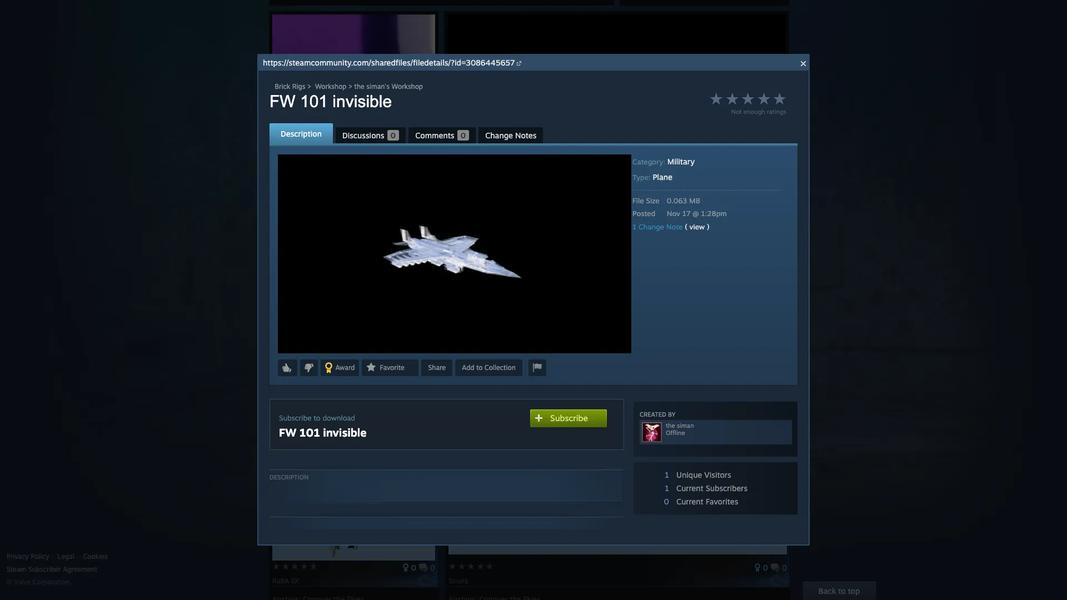 Task type: vqa. For each thing, say whether or not it's contained in the screenshot.
"Global Menu" 'navigation'
no



Task type: describe. For each thing, give the bounding box(es) containing it.
airships: conquer the skies link
[[272, 389, 364, 401]]

steam
[[7, 565, 26, 574]]

privacy
[[7, 553, 29, 561]]

top
[[849, 587, 861, 596]]

corporation.
[[33, 578, 71, 587]]

airships:
[[272, 393, 301, 401]]

sinurä
[[449, 577, 470, 585]]

cookies
[[83, 553, 108, 561]]

conquer
[[303, 393, 332, 401]]

to
[[839, 587, 846, 596]]

privacy policy
[[7, 553, 49, 561]]

legal
[[58, 553, 75, 561]]

©
[[7, 578, 12, 587]]

᠌᠌
[[274, 173, 276, 181]]

valve
[[14, 578, 31, 587]]

agreement
[[63, 565, 97, 574]]

᠌ ᠌ ᠌᠌ ᠌ ᠌ ᠌ ᠌ ᠌
[[272, 173, 288, 181]]

raba iix
[[272, 577, 301, 585]]

back
[[819, 587, 837, 596]]

the
[[334, 393, 345, 401]]

back to top
[[819, 587, 861, 596]]



Task type: locate. For each thing, give the bounding box(es) containing it.
privacy policy link
[[7, 553, 49, 562]]

close image
[[801, 61, 806, 66]]

sinau
[[272, 375, 291, 383]]

legal link
[[58, 553, 75, 562]]

0
[[411, 159, 416, 168], [430, 159, 435, 168], [762, 159, 767, 168], [781, 159, 786, 168], [411, 361, 416, 370], [430, 361, 435, 370], [411, 563, 416, 573], [430, 563, 435, 573], [763, 563, 768, 573], [782, 563, 787, 573]]

https://steamcommunity.com/sharedfiles/filedetails/?id=3086445657
[[263, 58, 515, 67]]

skies
[[347, 393, 364, 401]]

iix
[[291, 577, 299, 585]]

policy
[[31, 553, 49, 561]]

steam subscriber agreement link
[[7, 565, 264, 574]]

subscriber
[[28, 565, 61, 574]]

cookies steam subscriber agreement © valve corporation.
[[7, 553, 108, 587]]

᠌
[[272, 173, 272, 181], [272, 173, 274, 181], [276, 173, 278, 181], [278, 173, 280, 181], [280, 173, 282, 181], [282, 173, 284, 181], [284, 173, 286, 181]]

airships: conquer the skies
[[272, 393, 364, 401]]

https://steamcommunity.com/sharedfiles/filedetails/?id=3086445657 link
[[263, 58, 515, 67]]

cookies link
[[83, 553, 108, 562]]

raba
[[272, 577, 289, 585]]



